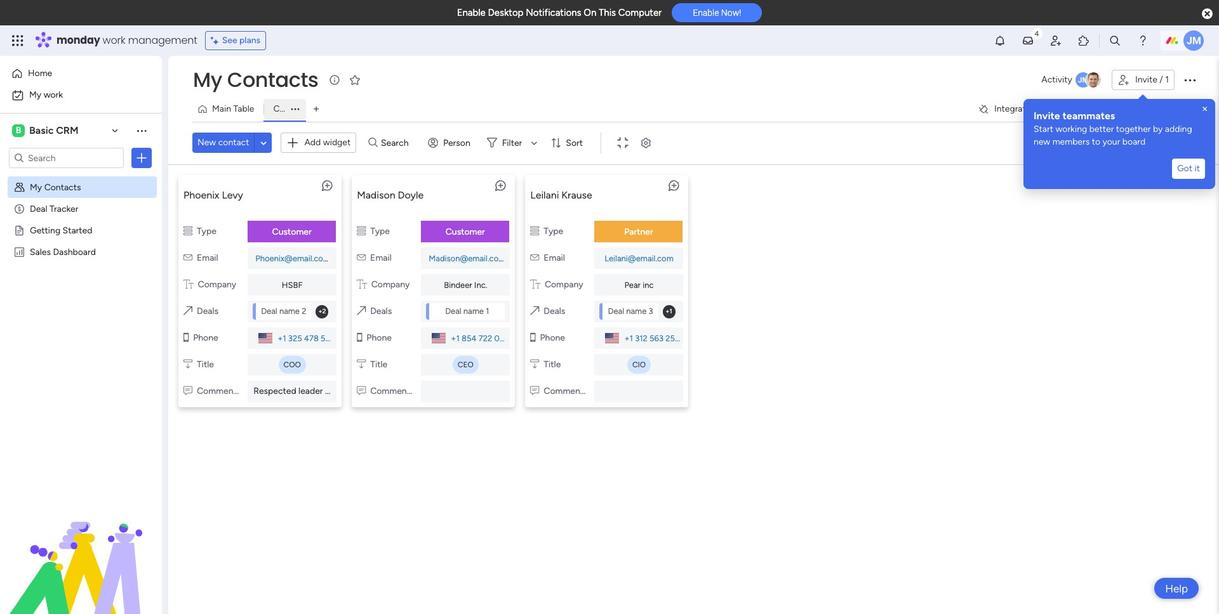 Task type: locate. For each thing, give the bounding box(es) containing it.
new
[[1034, 137, 1050, 147]]

type
[[197, 226, 216, 237], [370, 226, 390, 237], [544, 226, 563, 237]]

1 horizontal spatial v2 email column image
[[530, 252, 539, 263]]

2 v2 status outline image from the left
[[357, 226, 366, 237]]

1 horizontal spatial dapulse text column image
[[530, 279, 540, 290]]

email for madison
[[370, 252, 392, 263]]

2 v2 small long text column image from the left
[[357, 386, 366, 397]]

v2 mobile phone image for madison doyle
[[357, 332, 362, 343]]

add widget
[[304, 137, 351, 148]]

1 email from the left
[[197, 252, 218, 263]]

+1 left 312
[[624, 333, 633, 343]]

v2 board relation small image
[[184, 306, 192, 317], [530, 306, 539, 317]]

b
[[16, 125, 21, 136]]

row group
[[173, 170, 1214, 418]]

1 horizontal spatial v2 mobile phone image
[[357, 332, 362, 343]]

0 horizontal spatial v2 small long text column image
[[184, 386, 192, 397]]

madison@email.com link
[[426, 253, 508, 263]]

options image left add view image
[[286, 105, 305, 113]]

type right v2 status outline image
[[544, 226, 563, 237]]

type down phoenix
[[197, 226, 216, 237]]

1 comments from the left
[[197, 386, 241, 397]]

2 comments from the left
[[370, 386, 414, 397]]

0 horizontal spatial deals
[[197, 306, 218, 317]]

bindeer
[[444, 280, 472, 290]]

1 horizontal spatial phone
[[367, 332, 392, 343]]

3 type from the left
[[544, 226, 563, 237]]

2 horizontal spatial deals
[[544, 306, 565, 317]]

0 horizontal spatial title
[[197, 359, 214, 370]]

0 horizontal spatial v2 status outline image
[[184, 226, 192, 237]]

0 horizontal spatial invite
[[1034, 110, 1060, 122]]

v2 email column image down v2 status outline image
[[530, 252, 539, 263]]

2 +1 from the left
[[451, 333, 460, 343]]

0 horizontal spatial enable
[[457, 7, 486, 18]]

customer up phoenix@email.com link
[[272, 226, 312, 237]]

+1 312 563 2541
[[624, 333, 683, 343]]

title for madison
[[370, 359, 387, 370]]

v2 board relation small image for leilani krause
[[530, 306, 539, 317]]

1 horizontal spatial email
[[370, 252, 392, 263]]

together
[[1116, 124, 1151, 135]]

work down home
[[44, 90, 63, 100]]

phone right 5698
[[367, 332, 392, 343]]

1 horizontal spatial type
[[370, 226, 390, 237]]

customer
[[272, 226, 312, 237], [446, 226, 485, 237]]

see plans
[[222, 35, 260, 46]]

deal inside list box
[[30, 203, 47, 214]]

3 company from the left
[[545, 279, 583, 290]]

2 deals from the left
[[370, 306, 392, 317]]

2 horizontal spatial comments
[[544, 386, 588, 397]]

computer
[[618, 7, 662, 18]]

3 email from the left
[[544, 252, 565, 263]]

small dropdown column outline image
[[184, 359, 192, 370]]

home link
[[8, 63, 154, 84]]

workspace image
[[12, 124, 25, 138]]

1 horizontal spatial title
[[370, 359, 387, 370]]

contacts up tracker
[[44, 182, 81, 192]]

deal left 3
[[608, 306, 624, 316]]

monday work management
[[57, 33, 197, 48]]

3 title from the left
[[544, 359, 561, 370]]

0 horizontal spatial my contacts
[[30, 182, 81, 192]]

1 small dropdown column outline image from the left
[[357, 359, 366, 370]]

invite teammates start working better together by adding new members to your board
[[1034, 110, 1192, 147]]

see
[[222, 35, 237, 46]]

0 vertical spatial invite
[[1135, 74, 1157, 85]]

v2 status outline image
[[530, 226, 539, 237]]

main table
[[212, 104, 254, 114]]

sales dashboard
[[30, 246, 96, 257]]

inc
[[643, 280, 654, 290]]

1 vertical spatial contacts
[[44, 182, 81, 192]]

1 horizontal spatial invite
[[1135, 74, 1157, 85]]

1 vertical spatial 1
[[486, 306, 489, 316]]

phone
[[193, 332, 218, 343], [367, 332, 392, 343], [540, 332, 565, 343]]

my contacts up deal tracker on the top of the page
[[30, 182, 81, 192]]

v2 small long text column image
[[184, 386, 192, 397], [357, 386, 366, 397]]

filter button
[[482, 133, 542, 153]]

v2 mobile phone image
[[530, 332, 536, 343]]

1 v2 small long text column image from the left
[[184, 386, 192, 397]]

name left '2'
[[279, 306, 300, 316]]

enable left now!
[[693, 8, 719, 18]]

my down home
[[29, 90, 41, 100]]

option
[[0, 176, 162, 178]]

v2 mobile phone image
[[184, 332, 189, 343], [357, 332, 362, 343]]

dapulse text column image up v2 board relation small image
[[357, 279, 367, 290]]

1 horizontal spatial customer
[[446, 226, 485, 237]]

filter
[[502, 138, 522, 148]]

+1 left 854
[[451, 333, 460, 343]]

2 horizontal spatial email
[[544, 252, 565, 263]]

+1 325 478 5698
[[278, 333, 340, 343]]

company
[[198, 279, 236, 290], [371, 279, 410, 290], [545, 279, 583, 290]]

levy
[[222, 189, 243, 201]]

Search field
[[378, 134, 416, 152]]

0 horizontal spatial options image
[[135, 152, 148, 164]]

coo
[[284, 360, 301, 369]]

tracker
[[49, 203, 78, 214]]

deal for deal name 3
[[608, 306, 624, 316]]

adding
[[1165, 124, 1192, 135]]

2 horizontal spatial type
[[544, 226, 563, 237]]

title for phoenix
[[197, 359, 214, 370]]

1 horizontal spatial company
[[371, 279, 410, 290]]

3
[[649, 306, 653, 316]]

my up deal tracker on the top of the page
[[30, 182, 42, 192]]

0 vertical spatial work
[[103, 33, 125, 48]]

1 vertical spatial my contacts
[[30, 182, 81, 192]]

name left 3
[[626, 306, 647, 316]]

leilani
[[530, 189, 559, 201]]

deals for madison
[[370, 306, 392, 317]]

1 title from the left
[[197, 359, 214, 370]]

1
[[1165, 74, 1169, 85], [486, 306, 489, 316]]

deals
[[197, 306, 218, 317], [370, 306, 392, 317], [544, 306, 565, 317]]

small dropdown column outline image
[[357, 359, 366, 370], [530, 359, 539, 370]]

dapulse text column image
[[357, 279, 367, 290], [530, 279, 540, 290]]

v2 email column image up v2 board relation small image
[[357, 252, 366, 263]]

close image
[[1200, 104, 1210, 114]]

2 v2 email column image from the left
[[530, 252, 539, 263]]

1 vertical spatial options image
[[135, 152, 148, 164]]

1 horizontal spatial name
[[463, 306, 484, 316]]

Search in workspace field
[[27, 151, 106, 165]]

0 horizontal spatial v2 mobile phone image
[[184, 332, 189, 343]]

deal down bindeer
[[445, 306, 461, 316]]

2 v2 board relation small image from the left
[[530, 306, 539, 317]]

1 name from the left
[[279, 306, 300, 316]]

lottie animation image
[[0, 486, 162, 615]]

0 vertical spatial contacts
[[227, 65, 318, 94]]

0 vertical spatial 1
[[1165, 74, 1169, 85]]

v2 status outline image up v2 email column image
[[184, 226, 192, 237]]

select product image
[[11, 34, 24, 47]]

v2 board relation small image up v2 mobile phone image
[[530, 306, 539, 317]]

name for leilani krause
[[626, 306, 647, 316]]

invite members image
[[1050, 34, 1062, 47]]

new contact
[[197, 137, 249, 148]]

got
[[1177, 163, 1193, 174]]

2 title from the left
[[370, 359, 387, 370]]

1 v2 mobile phone image from the left
[[184, 332, 189, 343]]

4 image
[[1031, 26, 1043, 40]]

v2 board relation small image down dapulse text column image
[[184, 306, 192, 317]]

options image down workspace options image
[[135, 152, 148, 164]]

invite inside invite teammates start working better together by adding new members to your board
[[1034, 110, 1060, 122]]

enable inside button
[[693, 8, 719, 18]]

1 down inc.
[[486, 306, 489, 316]]

lottie animation element
[[0, 486, 162, 615]]

integrate
[[994, 104, 1031, 114]]

v2 search image
[[368, 136, 378, 150]]

customer up madison@email.com link
[[446, 226, 485, 237]]

+1 inside '+1 325 478 5698' link
[[278, 333, 286, 343]]

row group containing phoenix levy
[[173, 170, 1214, 418]]

+1 inside +1 854 722 0499 link
[[451, 333, 460, 343]]

0 horizontal spatial work
[[44, 90, 63, 100]]

0 horizontal spatial contacts
[[44, 182, 81, 192]]

invite / 1
[[1135, 74, 1169, 85]]

1 horizontal spatial options image
[[286, 105, 305, 113]]

email down leilani krause at left
[[544, 252, 565, 263]]

work right monday
[[103, 33, 125, 48]]

phoenix@email.com
[[255, 253, 330, 263]]

invite up start
[[1034, 110, 1060, 122]]

3 deals from the left
[[544, 306, 565, 317]]

0 horizontal spatial customer
[[272, 226, 312, 237]]

1 +1 from the left
[[278, 333, 286, 343]]

type for phoenix
[[197, 226, 216, 237]]

0 horizontal spatial name
[[279, 306, 300, 316]]

options image
[[286, 105, 305, 113], [135, 152, 148, 164]]

1 v2 email column image from the left
[[357, 252, 366, 263]]

comments for leilani
[[544, 386, 588, 397]]

2 horizontal spatial name
[[626, 306, 647, 316]]

board
[[1123, 137, 1146, 147]]

1 v2 status outline image from the left
[[184, 226, 192, 237]]

invite for teammates
[[1034, 110, 1060, 122]]

0 horizontal spatial dapulse text column image
[[357, 279, 367, 290]]

activity
[[1042, 74, 1072, 85]]

main table button
[[192, 99, 264, 119]]

email down madison
[[370, 252, 392, 263]]

phoenix
[[184, 189, 219, 201]]

widget
[[323, 137, 351, 148]]

small dropdown column outline image up v2 small long text column icon
[[530, 359, 539, 370]]

+1 inside +1 312 563 2541 link
[[624, 333, 633, 343]]

my
[[193, 65, 222, 94], [29, 90, 41, 100], [30, 182, 42, 192]]

0 horizontal spatial small dropdown column outline image
[[357, 359, 366, 370]]

1 horizontal spatial v2 small long text column image
[[357, 386, 366, 397]]

0 horizontal spatial 1
[[486, 306, 489, 316]]

by
[[1153, 124, 1163, 135]]

0 horizontal spatial comments
[[197, 386, 241, 397]]

1 horizontal spatial work
[[103, 33, 125, 48]]

phone right v2 mobile phone image
[[540, 332, 565, 343]]

deal up the getting at left top
[[30, 203, 47, 214]]

0 horizontal spatial v2 board relation small image
[[184, 306, 192, 317]]

ceo
[[458, 360, 474, 369]]

invite
[[1135, 74, 1157, 85], [1034, 110, 1060, 122]]

email for phoenix
[[197, 252, 218, 263]]

0 vertical spatial options image
[[286, 105, 305, 113]]

invite left "/"
[[1135, 74, 1157, 85]]

1 vertical spatial invite
[[1034, 110, 1060, 122]]

contacts up cards
[[227, 65, 318, 94]]

2 horizontal spatial company
[[545, 279, 583, 290]]

/
[[1160, 74, 1163, 85]]

help image
[[1137, 34, 1149, 47]]

add to favorites image
[[349, 73, 362, 86]]

small dropdown column outline image for madison doyle
[[357, 359, 366, 370]]

+1 325 478 5698 link
[[273, 330, 340, 346]]

invite inside button
[[1135, 74, 1157, 85]]

enable now!
[[693, 8, 741, 18]]

type for leilani
[[544, 226, 563, 237]]

invite for /
[[1135, 74, 1157, 85]]

phone for madison
[[367, 332, 392, 343]]

1 type from the left
[[197, 226, 216, 237]]

1 horizontal spatial small dropdown column outline image
[[530, 359, 539, 370]]

1 v2 board relation small image from the left
[[184, 306, 192, 317]]

dashboard
[[53, 246, 96, 257]]

comments for phoenix
[[197, 386, 241, 397]]

2 horizontal spatial phone
[[540, 332, 565, 343]]

enable for enable now!
[[693, 8, 719, 18]]

cio
[[632, 360, 646, 369]]

1 deals from the left
[[197, 306, 218, 317]]

2 small dropdown column outline image from the left
[[530, 359, 539, 370]]

public board image
[[13, 224, 25, 236]]

3 +1 from the left
[[624, 333, 633, 343]]

v2 mobile phone image up small dropdown column outline image
[[184, 332, 189, 343]]

monday marketplace image
[[1078, 34, 1090, 47]]

3 name from the left
[[626, 306, 647, 316]]

1 horizontal spatial comments
[[370, 386, 414, 397]]

1 horizontal spatial v2 status outline image
[[357, 226, 366, 237]]

better
[[1089, 124, 1114, 135]]

name down inc.
[[463, 306, 484, 316]]

jeremy miller image
[[1184, 30, 1204, 51]]

v2 status outline image
[[184, 226, 192, 237], [357, 226, 366, 237]]

0 horizontal spatial +1
[[278, 333, 286, 343]]

3 phone from the left
[[540, 332, 565, 343]]

0 horizontal spatial type
[[197, 226, 216, 237]]

1 vertical spatial work
[[44, 90, 63, 100]]

small dropdown column outline image down v2 board relation small image
[[357, 359, 366, 370]]

phone down dapulse text column image
[[193, 332, 218, 343]]

1 horizontal spatial deals
[[370, 306, 392, 317]]

0 horizontal spatial v2 email column image
[[357, 252, 366, 263]]

see plans button
[[205, 31, 266, 50]]

0 horizontal spatial company
[[198, 279, 236, 290]]

0 horizontal spatial phone
[[193, 332, 218, 343]]

2 customer from the left
[[446, 226, 485, 237]]

sales
[[30, 246, 51, 257]]

title
[[197, 359, 214, 370], [370, 359, 387, 370], [544, 359, 561, 370]]

my work option
[[8, 85, 154, 105]]

monday
[[57, 33, 100, 48]]

options image inside "cards" button
[[286, 105, 305, 113]]

enable left desktop
[[457, 7, 486, 18]]

312
[[635, 333, 648, 343]]

1 horizontal spatial my contacts
[[193, 65, 318, 94]]

v2 status outline image down madison
[[357, 226, 366, 237]]

email right v2 email column image
[[197, 252, 218, 263]]

work
[[103, 33, 125, 48], [44, 90, 63, 100]]

v2 mobile phone image for phoenix levy
[[184, 332, 189, 343]]

crm
[[56, 124, 78, 137]]

2 dapulse text column image from the left
[[530, 279, 540, 290]]

2 phone from the left
[[367, 332, 392, 343]]

1 inside invite / 1 button
[[1165, 74, 1169, 85]]

work for monday
[[103, 33, 125, 48]]

2 horizontal spatial +1
[[624, 333, 633, 343]]

teammates
[[1063, 110, 1115, 122]]

work inside option
[[44, 90, 63, 100]]

leilani krause
[[530, 189, 592, 201]]

deal
[[30, 203, 47, 214], [261, 306, 277, 316], [445, 306, 461, 316], [608, 306, 624, 316]]

2 horizontal spatial title
[[544, 359, 561, 370]]

1 horizontal spatial +1
[[451, 333, 460, 343]]

+1 left 325
[[278, 333, 286, 343]]

+1 for doyle
[[451, 333, 460, 343]]

name
[[279, 306, 300, 316], [463, 306, 484, 316], [626, 306, 647, 316]]

company for leilani
[[545, 279, 583, 290]]

enable
[[457, 7, 486, 18], [693, 8, 719, 18]]

2 type from the left
[[370, 226, 390, 237]]

v2 email column image
[[357, 252, 366, 263], [530, 252, 539, 263]]

invite teammates heading
[[1034, 109, 1205, 123]]

1 dapulse text column image from the left
[[357, 279, 367, 290]]

my contacts up table
[[193, 65, 318, 94]]

v2 mobile phone image down v2 board relation small image
[[357, 332, 362, 343]]

my contacts inside list box
[[30, 182, 81, 192]]

3 comments from the left
[[544, 386, 588, 397]]

angle down image
[[260, 138, 267, 148]]

dapulse text column image down v2 status outline image
[[530, 279, 540, 290]]

1 phone from the left
[[193, 332, 218, 343]]

1 horizontal spatial v2 board relation small image
[[530, 306, 539, 317]]

1 company from the left
[[198, 279, 236, 290]]

2 email from the left
[[370, 252, 392, 263]]

2 company from the left
[[371, 279, 410, 290]]

my contacts
[[193, 65, 318, 94], [30, 182, 81, 192]]

deals for phoenix
[[197, 306, 218, 317]]

on
[[584, 7, 596, 18]]

v2 status outline image for madison doyle
[[357, 226, 366, 237]]

1 horizontal spatial 1
[[1165, 74, 1169, 85]]

type for madison
[[370, 226, 390, 237]]

dapulse text column image
[[184, 279, 193, 290]]

1 for deal name 1
[[486, 306, 489, 316]]

v2 board relation small image
[[357, 306, 366, 317]]

now!
[[721, 8, 741, 18]]

0 horizontal spatial email
[[197, 252, 218, 263]]

1 customer from the left
[[272, 226, 312, 237]]

0 vertical spatial my contacts
[[193, 65, 318, 94]]

1 horizontal spatial enable
[[693, 8, 719, 18]]

this
[[599, 7, 616, 18]]

+1
[[278, 333, 286, 343], [451, 333, 460, 343], [624, 333, 633, 343]]

dapulse close image
[[1202, 8, 1213, 20]]

email for leilani
[[544, 252, 565, 263]]

1 right "/"
[[1165, 74, 1169, 85]]

2 v2 mobile phone image from the left
[[357, 332, 362, 343]]

help
[[1165, 583, 1188, 595]]

deal left '2'
[[261, 306, 277, 316]]

type down madison
[[370, 226, 390, 237]]

list box
[[0, 174, 162, 434]]



Task type: describe. For each thing, give the bounding box(es) containing it.
to
[[1092, 137, 1100, 147]]

name for phoenix levy
[[279, 306, 300, 316]]

customer for madison doyle
[[446, 226, 485, 237]]

v2 small long text column image
[[530, 386, 539, 397]]

325
[[288, 333, 302, 343]]

phoenix@email.com link
[[253, 253, 333, 263]]

pear inc
[[624, 280, 654, 290]]

search everything image
[[1109, 34, 1121, 47]]

2 name from the left
[[463, 306, 484, 316]]

desktop
[[488, 7, 524, 18]]

+1 312 563 2541 link
[[619, 330, 683, 346]]

my work
[[29, 90, 63, 100]]

comments for madison
[[370, 386, 414, 397]]

new contact button
[[192, 133, 254, 153]]

getting
[[30, 225, 60, 236]]

inc.
[[474, 280, 487, 290]]

leilani@email.com link
[[602, 253, 676, 263]]

options image
[[1182, 72, 1198, 88]]

deal for deal tracker
[[30, 203, 47, 214]]

got it button
[[1172, 159, 1205, 179]]

company for madison
[[371, 279, 410, 290]]

it
[[1195, 163, 1200, 174]]

integrate button
[[973, 96, 1096, 123]]

basic crm
[[29, 124, 78, 137]]

+1 for krause
[[624, 333, 633, 343]]

+1 854 722 0499
[[451, 333, 514, 343]]

5698
[[321, 333, 340, 343]]

leilani@email.com
[[605, 253, 674, 263]]

my work link
[[8, 85, 154, 105]]

bindeer inc.
[[444, 280, 487, 290]]

deal for deal name 1
[[445, 306, 461, 316]]

hsbf
[[282, 280, 303, 290]]

enable desktop notifications on this computer
[[457, 7, 662, 18]]

deal name 3
[[608, 306, 653, 316]]

my up main
[[193, 65, 222, 94]]

v2 board relation small image for phoenix levy
[[184, 306, 192, 317]]

home option
[[8, 63, 154, 84]]

my inside option
[[29, 90, 41, 100]]

dapulse text column image for madison doyle
[[357, 279, 367, 290]]

help button
[[1154, 578, 1199, 599]]

contact
[[218, 137, 249, 148]]

deal name 2
[[261, 306, 306, 316]]

doyle
[[398, 189, 424, 201]]

dapulse text column image for leilani krause
[[530, 279, 540, 290]]

getting started
[[30, 225, 92, 236]]

table
[[233, 104, 254, 114]]

madison@email.com
[[429, 253, 506, 263]]

phoenix levy
[[184, 189, 243, 201]]

workspace options image
[[135, 124, 148, 137]]

1 horizontal spatial contacts
[[227, 65, 318, 94]]

sort
[[566, 138, 583, 148]]

notifications image
[[994, 34, 1006, 47]]

v2 small long text column image for phoenix levy
[[184, 386, 192, 397]]

basic
[[29, 124, 54, 137]]

your
[[1103, 137, 1120, 147]]

deals for leilani
[[544, 306, 565, 317]]

v2 small long text column image for madison doyle
[[357, 386, 366, 397]]

722
[[479, 333, 492, 343]]

small dropdown column outline image for leilani krause
[[530, 359, 539, 370]]

sort button
[[546, 133, 591, 153]]

main
[[212, 104, 231, 114]]

+1 854 722 0499 link
[[446, 330, 514, 346]]

add
[[304, 137, 321, 148]]

v2 email column image
[[184, 252, 192, 263]]

update feed image
[[1022, 34, 1034, 47]]

work for my
[[44, 90, 63, 100]]

management
[[128, 33, 197, 48]]

arrow down image
[[527, 135, 542, 151]]

add widget button
[[281, 133, 356, 153]]

v2 email column image for madison doyle
[[357, 252, 366, 263]]

v2 status outline image for phoenix levy
[[184, 226, 192, 237]]

krause
[[562, 189, 592, 201]]

cards button
[[264, 99, 306, 119]]

My Contacts field
[[190, 65, 322, 94]]

person button
[[423, 133, 478, 153]]

activity button
[[1036, 70, 1107, 90]]

phone for leilani
[[540, 332, 565, 343]]

started
[[63, 225, 92, 236]]

v2 email column image for leilani krause
[[530, 252, 539, 263]]

enable now! button
[[672, 3, 762, 22]]

list box containing my contacts
[[0, 174, 162, 434]]

add view image
[[314, 104, 319, 114]]

title for leilani
[[544, 359, 561, 370]]

notifications
[[526, 7, 581, 18]]

1 for invite / 1
[[1165, 74, 1169, 85]]

2
[[302, 306, 306, 316]]

+1 for levy
[[278, 333, 286, 343]]

enable for enable desktop notifications on this computer
[[457, 7, 486, 18]]

deal for deal name 2
[[261, 306, 277, 316]]

563
[[650, 333, 664, 343]]

public dashboard image
[[13, 246, 25, 258]]

got it
[[1177, 163, 1200, 174]]

person
[[443, 138, 470, 148]]

workspace selection element
[[12, 123, 80, 138]]

cards
[[273, 104, 297, 114]]

phone for phoenix
[[193, 332, 218, 343]]

working
[[1056, 124, 1087, 135]]

members
[[1053, 137, 1090, 147]]

plans
[[239, 35, 260, 46]]

478
[[304, 333, 319, 343]]

deal tracker
[[30, 203, 78, 214]]

show board description image
[[327, 74, 343, 86]]

company for phoenix
[[198, 279, 236, 290]]

pear
[[624, 280, 641, 290]]

customer for phoenix levy
[[272, 226, 312, 237]]

invite / 1 button
[[1112, 70, 1175, 90]]

new
[[197, 137, 216, 148]]

madison
[[357, 189, 395, 201]]

0499
[[494, 333, 514, 343]]



Task type: vqa. For each thing, say whether or not it's contained in the screenshot.
App Logo
no



